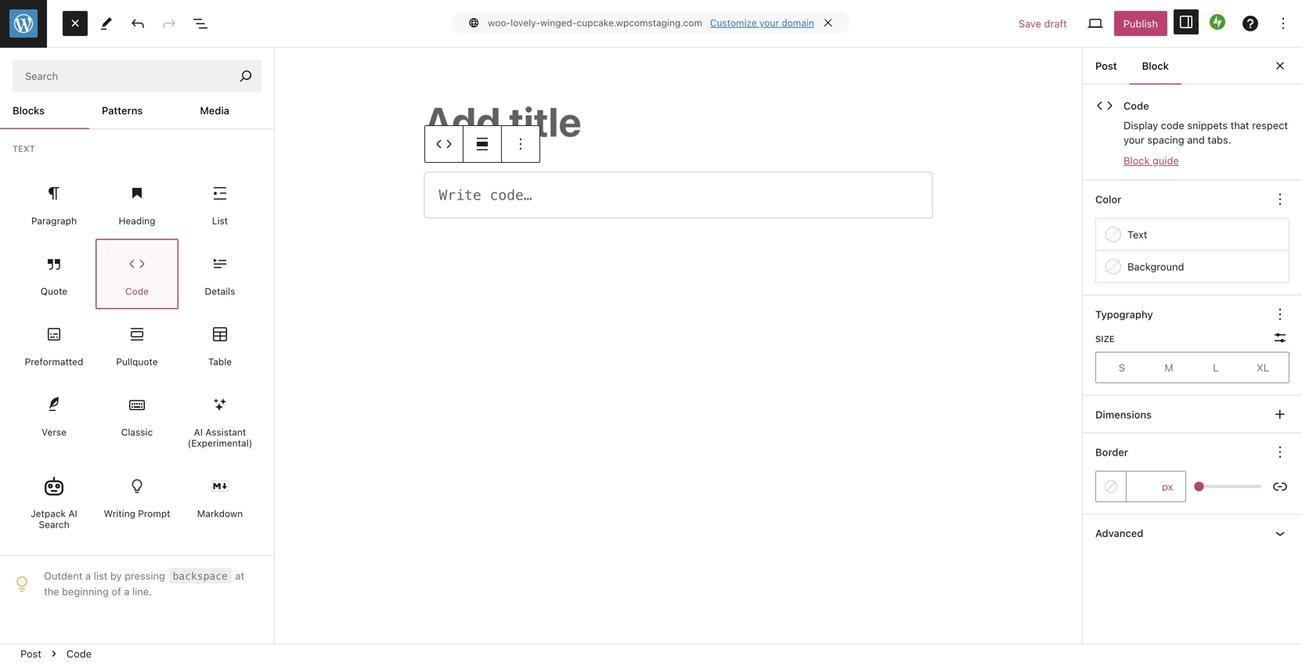 Task type: locate. For each thing, give the bounding box(es) containing it.
a
[[85, 570, 91, 582], [124, 586, 130, 598]]

heading
[[119, 216, 155, 226]]

blocks
[[13, 105, 45, 116]]

options image right align icon
[[511, 135, 530, 153]]

2 vertical spatial code
[[66, 648, 92, 660]]

text
[[13, 144, 35, 154], [1128, 229, 1148, 240]]

your for spacing
[[1124, 134, 1145, 146]]

1 horizontal spatial options image
[[1274, 14, 1293, 33]]

list button
[[179, 169, 262, 239]]

undo image
[[128, 14, 147, 33]]

0 vertical spatial your
[[760, 17, 779, 28]]

tab list
[[1083, 47, 1182, 85], [0, 92, 274, 129]]

options image right help 'icon'
[[1274, 14, 1293, 33]]

toggle block inserter image
[[62, 10, 88, 37]]

0 horizontal spatial options image
[[511, 135, 530, 153]]

advanced button
[[1083, 515, 1302, 552]]

a right of
[[124, 586, 130, 598]]

domain
[[782, 17, 814, 28]]

block down publish
[[1142, 60, 1169, 72]]

markdown button
[[179, 461, 262, 532]]

1 vertical spatial post
[[20, 648, 41, 660]]

0 vertical spatial text
[[13, 144, 35, 154]]

align image
[[473, 135, 492, 153]]

block
[[1142, 60, 1169, 72], [1124, 155, 1150, 166]]

cupcake.wpcomstaging.com
[[577, 17, 702, 28]]

ai
[[194, 427, 203, 438], [68, 508, 77, 519]]

list
[[94, 570, 108, 582]]

1 vertical spatial ai
[[68, 508, 77, 519]]

s
[[1119, 362, 1125, 373]]

2 horizontal spatial code
[[1124, 100, 1149, 112]]

save
[[1019, 18, 1042, 29]]

code up display
[[1124, 100, 1149, 112]]

classic
[[121, 427, 153, 438]]

your left domain at the top
[[760, 17, 779, 28]]

code down beginning on the bottom
[[66, 648, 92, 660]]

ai right the jetpack
[[68, 508, 77, 519]]

post button down the in the bottom left of the page
[[14, 645, 48, 663]]

ai left assistant
[[194, 427, 203, 438]]

m
[[1165, 362, 1174, 373]]

quote button
[[13, 239, 96, 309]]

1 vertical spatial a
[[124, 586, 130, 598]]

advanced
[[1096, 527, 1144, 539]]

post button down view icon
[[1083, 47, 1130, 85]]

spacing
[[1148, 134, 1185, 146]]

1 horizontal spatial tab list
[[1083, 47, 1182, 85]]

1 vertical spatial block
[[1124, 155, 1150, 166]]

None number field
[[1127, 471, 1156, 502]]

your down display
[[1124, 134, 1145, 146]]

1 horizontal spatial your
[[1124, 134, 1145, 146]]

0 horizontal spatial a
[[85, 570, 91, 582]]

1 horizontal spatial post button
[[1083, 47, 1130, 85]]

your inside display code snippets that respect your spacing and tabs.
[[1124, 134, 1145, 146]]

0 vertical spatial ai
[[194, 427, 203, 438]]

1 vertical spatial your
[[1124, 134, 1145, 146]]

save draft button
[[1009, 11, 1077, 36]]

1 horizontal spatial text
[[1128, 229, 1148, 240]]

0 vertical spatial block
[[1142, 60, 1169, 72]]

customize your domain button
[[710, 17, 814, 28]]

code
[[1161, 120, 1185, 131]]

guide
[[1153, 155, 1179, 166]]

ai inside the jetpack ai search
[[68, 508, 77, 519]]

l
[[1213, 362, 1219, 373]]

help image
[[1241, 14, 1260, 33]]

quote
[[41, 286, 68, 297]]

preformatted button
[[13, 309, 96, 380]]

blocks button
[[0, 92, 89, 129]]

options image
[[1274, 14, 1293, 33], [511, 135, 530, 153]]

text down "blocks"
[[13, 144, 35, 154]]

text inside dropdown button
[[1128, 229, 1148, 240]]

table button
[[179, 309, 262, 380]]

code inside block breadcrumb "list"
[[66, 648, 92, 660]]

0 horizontal spatial code
[[66, 648, 92, 660]]

block inside button
[[1142, 60, 1169, 72]]

display code snippets that respect your spacing and tabs.
[[1124, 120, 1288, 146]]

size
[[1096, 334, 1115, 344]]

at the beginning of a line.
[[44, 570, 245, 598]]

tab list containing post
[[1083, 47, 1182, 85]]

customize
[[710, 17, 757, 28]]

verse
[[42, 427, 67, 438]]

0 vertical spatial code
[[1124, 100, 1149, 112]]

1 vertical spatial tab list
[[0, 92, 274, 129]]

0 horizontal spatial your
[[760, 17, 779, 28]]

classic button
[[96, 380, 179, 450]]

details
[[205, 286, 235, 297]]

blocks tab panel
[[0, 129, 274, 644]]

redo image
[[160, 14, 179, 33]]

post button
[[1083, 47, 1130, 85], [14, 645, 48, 663]]

0 horizontal spatial tab list
[[0, 92, 274, 129]]

size element
[[1096, 333, 1115, 345]]

display
[[1124, 120, 1158, 131]]

editor content region
[[275, 48, 1082, 644]]

text up background
[[1128, 229, 1148, 240]]

woo-lovely-winged-cupcake.wpcomstaging.com customize your domain
[[488, 17, 814, 28]]

post inside block breadcrumb "list"
[[20, 648, 41, 660]]

1 vertical spatial code
[[125, 286, 149, 297]]

jetpack ai search
[[31, 508, 77, 530]]

your
[[760, 17, 779, 28], [1124, 134, 1145, 146]]

Extra Large button
[[1240, 355, 1287, 380]]

lovely-
[[511, 17, 540, 28]]

outdent
[[44, 570, 83, 582]]

0 vertical spatial a
[[85, 570, 91, 582]]

backspace
[[173, 571, 228, 582]]

a left list
[[85, 570, 91, 582]]

view image
[[1086, 14, 1105, 33]]

1 vertical spatial text
[[1128, 229, 1148, 240]]

that
[[1231, 120, 1250, 131]]

0 horizontal spatial post button
[[14, 645, 48, 663]]

font size option group
[[1096, 352, 1290, 383]]

Medium button
[[1146, 355, 1193, 380]]

0 vertical spatial post
[[1096, 60, 1117, 72]]

paragraph
[[31, 216, 77, 226]]

list
[[212, 216, 228, 226]]

publish
[[1124, 18, 1158, 29]]

0 vertical spatial post button
[[1083, 47, 1130, 85]]

0 vertical spatial tab list
[[1083, 47, 1182, 85]]

save draft
[[1019, 18, 1067, 29]]

ai assistant (experimental)
[[188, 427, 252, 449]]

block guide button
[[1124, 155, 1179, 166]]

code
[[1124, 100, 1149, 112], [125, 286, 149, 297], [66, 648, 92, 660]]

background
[[1128, 261, 1184, 272]]

settings image
[[1177, 13, 1196, 31]]

1 vertical spatial options image
[[511, 135, 530, 153]]

0 horizontal spatial ai
[[68, 508, 77, 519]]

0 horizontal spatial post
[[20, 648, 41, 660]]

block left guide at the top right
[[1124, 155, 1150, 166]]

code for block breadcrumb "list"
[[66, 648, 92, 660]]

post
[[1096, 60, 1117, 72], [20, 648, 41, 660]]

close settings image
[[1271, 56, 1290, 75]]

beginning
[[62, 586, 109, 598]]

1 horizontal spatial code
[[125, 286, 149, 297]]

set custom size image
[[1271, 328, 1290, 347]]

table
[[208, 356, 232, 367]]

1 horizontal spatial post
[[1096, 60, 1117, 72]]

1 horizontal spatial a
[[124, 586, 130, 598]]

tabs.
[[1208, 134, 1231, 146]]

code inside button
[[125, 286, 149, 297]]

code up pullquote button
[[125, 286, 149, 297]]

jetpack ai search button
[[13, 461, 96, 543]]

0 horizontal spatial text
[[13, 144, 35, 154]]

1 horizontal spatial ai
[[194, 427, 203, 438]]

tab list containing blocks
[[0, 92, 274, 129]]

1 vertical spatial post button
[[14, 645, 48, 663]]

writing prompt
[[104, 508, 170, 519]]



Task type: vqa. For each thing, say whether or not it's contained in the screenshot.
the to
no



Task type: describe. For each thing, give the bounding box(es) containing it.
color options image
[[1271, 190, 1290, 209]]

text inside blocks tab panel
[[13, 144, 35, 154]]

search
[[39, 519, 69, 530]]

publish button
[[1114, 11, 1168, 36]]

pullquote
[[116, 356, 158, 367]]

block for block
[[1142, 60, 1169, 72]]

dimensions
[[1096, 409, 1152, 420]]

draft
[[1044, 18, 1067, 29]]

block guide
[[1124, 155, 1179, 166]]

patterns button
[[89, 92, 187, 129]]

Search search field
[[13, 60, 237, 92]]

text list box
[[13, 169, 262, 543]]

preformatted
[[25, 356, 83, 367]]

prompt
[[138, 508, 170, 519]]

Large button
[[1193, 355, 1240, 380]]

border
[[1096, 446, 1128, 458]]

code button
[[96, 239, 179, 309]]

patterns
[[102, 105, 143, 116]]

writing
[[104, 508, 135, 519]]

(experimental)
[[188, 438, 252, 449]]

border options image
[[1271, 443, 1290, 461]]

code for code button
[[125, 286, 149, 297]]

unlink sides image
[[1271, 477, 1290, 496]]

tools image
[[97, 14, 116, 33]]

dimensions options image
[[1271, 405, 1290, 424]]

block breadcrumb list
[[0, 645, 112, 663]]

by
[[110, 570, 122, 582]]

a inside at the beginning of a line.
[[124, 586, 130, 598]]

media
[[200, 105, 229, 116]]

background button
[[1096, 251, 1289, 282]]

pressing
[[125, 570, 165, 582]]

block button
[[1130, 47, 1182, 85]]

heading button
[[96, 169, 179, 239]]

markdown
[[197, 508, 243, 519]]

media button
[[187, 92, 274, 129]]

details button
[[179, 239, 262, 309]]

jetpack
[[31, 508, 66, 519]]

snippets
[[1188, 120, 1228, 131]]

writing prompt button
[[96, 461, 179, 532]]

line.
[[132, 586, 152, 598]]

typography
[[1096, 308, 1153, 320]]

the
[[44, 586, 59, 598]]

options image inside the editor content region
[[511, 135, 530, 153]]

a inside outdent a list by pressing backspace
[[85, 570, 91, 582]]

text button
[[1096, 219, 1289, 250]]

pullquote button
[[96, 309, 179, 380]]

assistant
[[205, 427, 246, 438]]

ai assistant (experimental) button
[[179, 380, 262, 461]]

ai inside the ai assistant (experimental)
[[194, 427, 203, 438]]

color
[[1096, 193, 1122, 205]]

jetpack image
[[1210, 14, 1226, 30]]

document overview image
[[191, 14, 210, 33]]

and
[[1187, 134, 1205, 146]]

0 vertical spatial options image
[[1274, 14, 1293, 33]]

paragraph button
[[13, 169, 96, 239]]

Small button
[[1099, 355, 1146, 380]]

block for block guide
[[1124, 155, 1150, 166]]

xl
[[1257, 362, 1269, 373]]

outdent a list by pressing backspace
[[44, 570, 228, 582]]

border color and style picker. image
[[1105, 480, 1118, 493]]

winged-
[[540, 17, 577, 28]]

at
[[235, 570, 245, 582]]

typography options image
[[1271, 305, 1290, 324]]

respect
[[1252, 120, 1288, 131]]

of
[[112, 586, 121, 598]]

your for domain
[[760, 17, 779, 28]]

verse button
[[13, 380, 96, 450]]

woo-
[[488, 17, 511, 28]]



